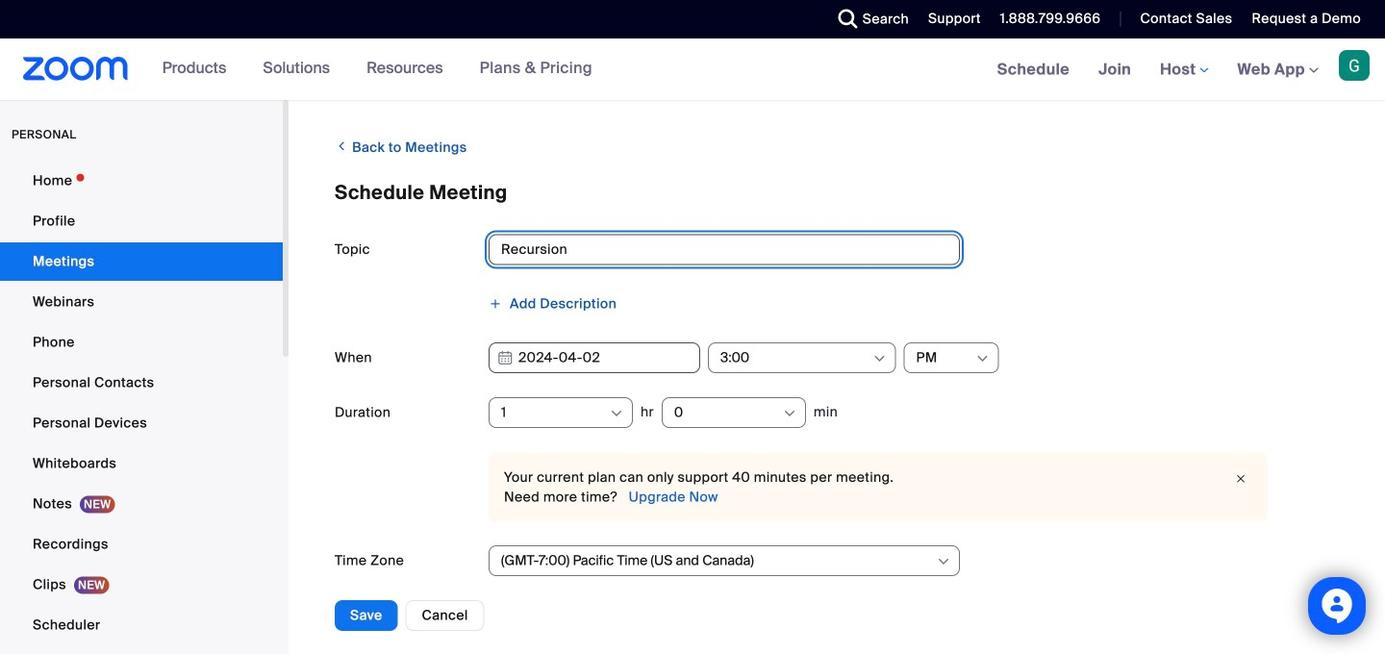 Task type: locate. For each thing, give the bounding box(es) containing it.
meetings navigation
[[983, 38, 1386, 102]]

show options image
[[609, 406, 625, 422]]

add image
[[489, 297, 502, 311]]

profile picture image
[[1340, 50, 1370, 81]]

product information navigation
[[148, 38, 607, 100]]

personal menu menu
[[0, 162, 283, 654]]

banner
[[0, 38, 1386, 102]]



Task type: vqa. For each thing, say whether or not it's contained in the screenshot.
third right image
no



Task type: describe. For each thing, give the bounding box(es) containing it.
zoom logo image
[[23, 57, 129, 81]]

choose date text field
[[489, 343, 701, 373]]

left image
[[335, 137, 349, 156]]

My Meeting text field
[[489, 234, 960, 265]]

close image
[[1230, 470, 1253, 489]]



